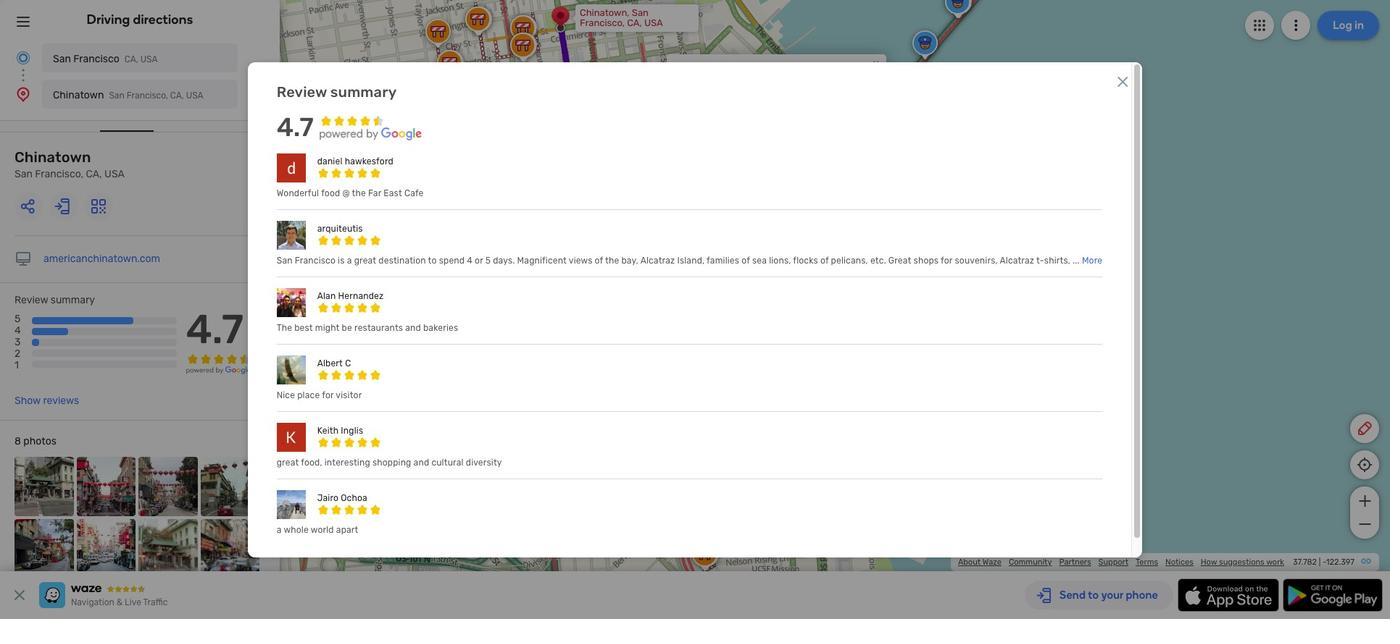 Task type: vqa. For each thing, say whether or not it's contained in the screenshot.


Task type: describe. For each thing, give the bounding box(es) containing it.
views
[[569, 256, 592, 266]]

wonderful
[[277, 189, 319, 199]]

great food, interesting shopping and cultural diversity
[[277, 458, 502, 468]]

computer image
[[14, 251, 32, 268]]

about waze community partners support terms notices how suggestions work
[[958, 558, 1284, 568]]

jairo ochoa
[[317, 494, 367, 504]]

apart
[[336, 526, 358, 536]]

8 photos
[[14, 436, 56, 448]]

the best might be restaurants  and bakeries
[[277, 324, 458, 334]]

chinatown, san francisco, ca, usa
[[580, 7, 663, 28]]

cultural
[[432, 458, 464, 468]]

1 vertical spatial review
[[14, 294, 48, 307]]

image 5 of chinatown, sf image
[[14, 519, 74, 578]]

3
[[14, 337, 21, 349]]

2 alcatraz from the left
[[1000, 256, 1034, 266]]

5 4 3 2 1
[[14, 313, 21, 372]]

0 vertical spatial 5
[[485, 256, 491, 266]]

starting point
[[14, 108, 78, 120]]

image 8 of chinatown, sf image
[[200, 519, 259, 578]]

image 1 of chinatown, sf image
[[14, 457, 74, 516]]

1 vertical spatial chinatown
[[14, 149, 91, 166]]

san down starting point button
[[14, 168, 33, 180]]

1 vertical spatial summary
[[51, 294, 95, 307]]

arquiteutis
[[317, 224, 363, 234]]

5 inside 5 4 3 2 1
[[14, 313, 21, 325]]

3 of from the left
[[820, 256, 829, 266]]

×
[[873, 56, 879, 70]]

san francisco is a great destination to spend 4 or 5 days. magnificent views of the bay, alcatraz island, families of sea lions, flocks of pelicans, etc. great shops for souvenirs, alcatraz t-shirts, ... more
[[277, 256, 1103, 266]]

0 vertical spatial summary
[[330, 83, 397, 100]]

1 horizontal spatial review summary
[[277, 83, 397, 100]]

great
[[888, 256, 911, 266]]

support link
[[1098, 558, 1128, 568]]

0 vertical spatial chinatown san francisco, ca, usa
[[53, 89, 203, 101]]

location image
[[14, 86, 32, 103]]

destination
[[100, 108, 154, 120]]

0 vertical spatial great
[[354, 256, 376, 266]]

san left is
[[277, 256, 293, 266]]

ca, inside the chinatown, san francisco, ca, usa
[[627, 17, 642, 28]]

nice place for visitor
[[277, 391, 362, 401]]

food,
[[301, 458, 322, 468]]

be
[[342, 324, 352, 334]]

usa inside san francisco ca, usa
[[140, 54, 158, 65]]

daniel hawkesford
[[317, 157, 393, 167]]

driving
[[87, 12, 130, 28]]

notices link
[[1165, 558, 1194, 568]]

1 horizontal spatial review
[[277, 83, 327, 100]]

whole
[[284, 526, 309, 536]]

spend
[[439, 256, 465, 266]]

image 4 of chinatown, sf image
[[200, 457, 259, 516]]

the
[[277, 324, 292, 334]]

1 horizontal spatial 4
[[467, 256, 473, 266]]

might
[[315, 324, 340, 334]]

interesting
[[325, 458, 370, 468]]

navigation
[[71, 598, 114, 608]]

community link
[[1009, 558, 1052, 568]]

best
[[294, 324, 313, 334]]

americanchinatown.com
[[43, 253, 160, 265]]

2
[[14, 348, 20, 360]]

0 vertical spatial for
[[941, 256, 953, 266]]

0 horizontal spatial a
[[277, 526, 282, 536]]

island,
[[677, 256, 705, 266]]

san up destination at the left of the page
[[109, 91, 125, 101]]

122.397
[[1326, 558, 1355, 568]]

jairo
[[317, 494, 339, 504]]

terms
[[1136, 558, 1158, 568]]

0 horizontal spatial 4
[[14, 325, 21, 337]]

pelicans,
[[831, 256, 868, 266]]

san francisco ca, usa
[[53, 53, 158, 65]]

francisco for san francisco is a great destination to spend 4 or 5 days. magnificent views of the bay, alcatraz island, families of sea lions, flocks of pelicans, etc. great shops for souvenirs, alcatraz t-shirts, ...
[[295, 256, 336, 266]]

magnificent
[[517, 256, 567, 266]]

support
[[1098, 558, 1128, 568]]

traffic
[[143, 598, 168, 608]]

shirts,
[[1044, 256, 1070, 266]]

a whole world apart
[[277, 526, 358, 536]]

about waze link
[[958, 558, 1002, 568]]

reviews
[[43, 395, 79, 407]]

navigation & live traffic
[[71, 598, 168, 608]]

hawkesford
[[345, 157, 393, 167]]

0 vertical spatial 4.7
[[277, 112, 314, 143]]

destination button
[[100, 108, 154, 132]]

bay,
[[622, 256, 638, 266]]

c
[[345, 359, 351, 369]]

alan
[[317, 292, 336, 302]]

partners link
[[1059, 558, 1091, 568]]

food
[[321, 189, 340, 199]]

ochoa
[[341, 494, 367, 504]]

how
[[1201, 558, 1217, 568]]

souvenirs,
[[955, 256, 998, 266]]

families
[[707, 256, 739, 266]]

1 vertical spatial review summary
[[14, 294, 95, 307]]

restaurants
[[354, 324, 403, 334]]

0 horizontal spatial the
[[352, 189, 366, 199]]

terms link
[[1136, 558, 1158, 568]]



Task type: locate. For each thing, give the bounding box(es) containing it.
1 of from the left
[[595, 256, 603, 266]]

visitor
[[336, 391, 362, 401]]

1
[[14, 360, 19, 372]]

notices
[[1165, 558, 1194, 568]]

about
[[958, 558, 981, 568]]

of right "flocks"
[[820, 256, 829, 266]]

0 horizontal spatial great
[[277, 458, 299, 468]]

0 vertical spatial the
[[352, 189, 366, 199]]

place
[[297, 391, 320, 401]]

san right chinatown,
[[632, 7, 649, 18]]

0 horizontal spatial review
[[14, 294, 48, 307]]

4.7
[[277, 112, 314, 143], [186, 306, 244, 354]]

0 horizontal spatial francisco
[[73, 53, 119, 65]]

alan hernandez
[[317, 292, 384, 302]]

a left whole
[[277, 526, 282, 536]]

and
[[405, 324, 421, 334], [414, 458, 429, 468]]

1 vertical spatial the
[[605, 256, 619, 266]]

san inside the chinatown, san francisco, ca, usa
[[632, 7, 649, 18]]

0 vertical spatial 4
[[467, 256, 473, 266]]

east
[[384, 189, 402, 199]]

chinatown up the point
[[53, 89, 104, 101]]

1 vertical spatial great
[[277, 458, 299, 468]]

0 vertical spatial francisco
[[73, 53, 119, 65]]

1 vertical spatial francisco
[[295, 256, 336, 266]]

keith
[[317, 426, 339, 437]]

1 vertical spatial chinatown san francisco, ca, usa
[[14, 149, 125, 180]]

sea
[[752, 256, 767, 266]]

more
[[1082, 256, 1103, 266]]

x image
[[11, 587, 28, 604]]

5 up the 3 on the left of the page
[[14, 313, 21, 325]]

nice
[[277, 391, 295, 401]]

of
[[595, 256, 603, 266], [742, 256, 750, 266], [820, 256, 829, 266]]

review summary up daniel
[[277, 83, 397, 100]]

0 horizontal spatial 4.7
[[186, 306, 244, 354]]

world
[[311, 526, 334, 536]]

1 vertical spatial 5
[[14, 313, 21, 325]]

destination
[[379, 256, 426, 266]]

for right the shops
[[941, 256, 953, 266]]

live
[[125, 598, 141, 608]]

image 7 of chinatown, sf image
[[138, 519, 198, 578]]

usa inside the chinatown, san francisco, ca, usa
[[644, 17, 663, 28]]

great left "food,"
[[277, 458, 299, 468]]

show reviews
[[14, 395, 79, 407]]

directions
[[133, 12, 193, 28]]

1 vertical spatial 4.7
[[186, 306, 244, 354]]

chinatown san francisco, ca, usa down the point
[[14, 149, 125, 180]]

1 vertical spatial 4
[[14, 325, 21, 337]]

chinatown san francisco, ca, usa up destination at the left of the page
[[53, 89, 203, 101]]

wonderful food @ the far east cafe
[[277, 189, 424, 199]]

and left bakeries
[[405, 324, 421, 334]]

summary down americanchinatown.com
[[51, 294, 95, 307]]

for
[[941, 256, 953, 266], [322, 391, 334, 401]]

francisco for san francisco
[[73, 53, 119, 65]]

photos
[[23, 436, 56, 448]]

4.7 up wonderful
[[277, 112, 314, 143]]

image 2 of chinatown, sf image
[[76, 457, 136, 516]]

francisco down "driving"
[[73, 53, 119, 65]]

0 vertical spatial and
[[405, 324, 421, 334]]

&
[[117, 598, 123, 608]]

daniel
[[317, 157, 342, 167]]

the left bay,
[[605, 256, 619, 266]]

0 horizontal spatial review summary
[[14, 294, 95, 307]]

1 vertical spatial and
[[414, 458, 429, 468]]

summary up hawkesford
[[330, 83, 397, 100]]

partners
[[1059, 558, 1091, 568]]

great right is
[[354, 256, 376, 266]]

great
[[354, 256, 376, 266], [277, 458, 299, 468]]

alcatraz
[[640, 256, 675, 266], [1000, 256, 1034, 266]]

review
[[277, 83, 327, 100], [14, 294, 48, 307]]

francisco,
[[580, 17, 625, 28], [127, 91, 168, 101], [35, 168, 83, 180], [360, 443, 405, 454]]

ca, inside san francisco ca, usa
[[124, 54, 138, 65]]

1 horizontal spatial of
[[742, 256, 750, 266]]

zoom in image
[[1356, 493, 1374, 510]]

chinatown,
[[580, 7, 630, 18]]

1 horizontal spatial francisco
[[295, 256, 336, 266]]

chinatown down starting point button
[[14, 149, 91, 166]]

1 horizontal spatial 5
[[485, 256, 491, 266]]

0 horizontal spatial summary
[[51, 294, 95, 307]]

a right is
[[347, 256, 352, 266]]

etc.
[[870, 256, 886, 266]]

4 left "or"
[[467, 256, 473, 266]]

8
[[14, 436, 21, 448]]

4 up 2
[[14, 325, 21, 337]]

shopping
[[372, 458, 411, 468]]

flocks
[[793, 256, 818, 266]]

2 horizontal spatial of
[[820, 256, 829, 266]]

lions,
[[769, 256, 791, 266]]

is
[[338, 256, 345, 266]]

starting
[[14, 108, 52, 120]]

t-
[[1036, 256, 1044, 266]]

far
[[368, 189, 381, 199]]

chinatown
[[53, 89, 104, 101], [14, 149, 91, 166]]

...
[[1073, 256, 1080, 266]]

francisco left is
[[295, 256, 336, 266]]

image 3 of chinatown, sf image
[[138, 457, 198, 516]]

americanchinatown.com link
[[43, 253, 160, 265]]

4.7 left the
[[186, 306, 244, 354]]

37.782
[[1293, 558, 1317, 568]]

cafe
[[404, 189, 424, 199]]

1 horizontal spatial great
[[354, 256, 376, 266]]

1 alcatraz from the left
[[640, 256, 675, 266]]

1 horizontal spatial for
[[941, 256, 953, 266]]

driving directions
[[87, 12, 193, 28]]

san right current location icon
[[53, 53, 71, 65]]

1 horizontal spatial 4.7
[[277, 112, 314, 143]]

work
[[1266, 558, 1284, 568]]

1 vertical spatial a
[[277, 526, 282, 536]]

zoom out image
[[1356, 516, 1374, 533]]

1 horizontal spatial a
[[347, 256, 352, 266]]

image 6 of chinatown, sf image
[[76, 519, 136, 578]]

starting point button
[[14, 108, 78, 130]]

0 vertical spatial review summary
[[277, 83, 397, 100]]

4
[[467, 256, 473, 266], [14, 325, 21, 337]]

of right views
[[595, 256, 603, 266]]

san francisco, ca, usa
[[341, 443, 443, 454]]

how suggestions work link
[[1201, 558, 1284, 568]]

for right the place
[[322, 391, 334, 401]]

and left 'cultural'
[[414, 458, 429, 468]]

5
[[485, 256, 491, 266], [14, 313, 21, 325]]

alcatraz right bay,
[[640, 256, 675, 266]]

albert c
[[317, 359, 351, 369]]

0 horizontal spatial 5
[[14, 313, 21, 325]]

review summary down computer image
[[14, 294, 95, 307]]

x image
[[1114, 73, 1132, 90]]

point
[[55, 108, 78, 120]]

5 right "or"
[[485, 256, 491, 266]]

diversity
[[466, 458, 502, 468]]

bakeries
[[423, 324, 458, 334]]

alcatraz left "t-"
[[1000, 256, 1034, 266]]

1 horizontal spatial the
[[605, 256, 619, 266]]

|
[[1319, 558, 1321, 568]]

37.782 | -122.397
[[1293, 558, 1355, 568]]

0 vertical spatial chinatown
[[53, 89, 104, 101]]

review summary
[[277, 83, 397, 100], [14, 294, 95, 307]]

1 horizontal spatial alcatraz
[[1000, 256, 1034, 266]]

hernandez
[[338, 292, 384, 302]]

2 of from the left
[[742, 256, 750, 266]]

the right the @
[[352, 189, 366, 199]]

0 vertical spatial a
[[347, 256, 352, 266]]

a
[[347, 256, 352, 266], [277, 526, 282, 536]]

@
[[342, 189, 350, 199]]

× link
[[870, 56, 883, 70]]

current location image
[[14, 49, 32, 67]]

0 horizontal spatial alcatraz
[[640, 256, 675, 266]]

days.
[[493, 256, 515, 266]]

1 vertical spatial for
[[322, 391, 334, 401]]

or
[[475, 256, 483, 266]]

0 vertical spatial review
[[277, 83, 327, 100]]

keith inglis
[[317, 426, 363, 437]]

pencil image
[[1356, 420, 1373, 438]]

inglis
[[341, 426, 363, 437]]

of left 'sea'
[[742, 256, 750, 266]]

san up interesting
[[341, 443, 357, 454]]

usa
[[644, 17, 663, 28], [140, 54, 158, 65], [186, 91, 203, 101], [104, 168, 125, 180], [424, 443, 443, 454]]

1 horizontal spatial summary
[[330, 83, 397, 100]]

0 horizontal spatial of
[[595, 256, 603, 266]]

to
[[428, 256, 437, 266]]

0 horizontal spatial for
[[322, 391, 334, 401]]

link image
[[1360, 556, 1372, 568]]

francisco, inside the chinatown, san francisco, ca, usa
[[580, 17, 625, 28]]



